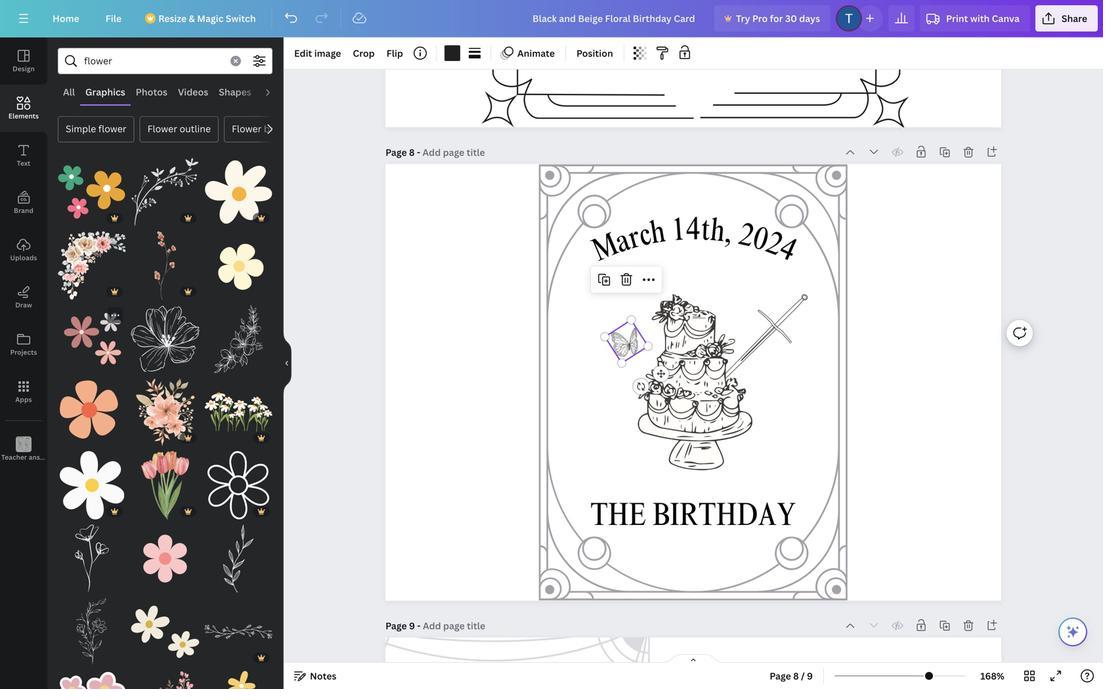 Task type: locate. For each thing, give the bounding box(es) containing it.
9
[[409, 620, 415, 632], [807, 670, 813, 683]]

teacher
[[1, 453, 27, 462]]

1 vertical spatial daisy flower image
[[131, 598, 199, 666]]

8 inside page 8 / 9 button
[[793, 670, 799, 683]]

page for page 8
[[386, 146, 407, 159]]

pro
[[752, 12, 768, 25]]

crop
[[353, 47, 375, 59]]

8
[[409, 146, 415, 159], [793, 670, 799, 683]]

uploads button
[[0, 227, 47, 274]]

page 8 / 9
[[770, 670, 813, 683]]

simple flower button
[[58, 116, 134, 143]]

1 horizontal spatial 8
[[793, 670, 799, 683]]

8 left /
[[793, 670, 799, 683]]

9 right /
[[807, 670, 813, 683]]

2 vertical spatial page
[[770, 670, 791, 683]]

side panel tab list
[[0, 37, 68, 473]]

page left page title text field on the bottom
[[386, 620, 407, 632]]

page left page title text box
[[386, 146, 407, 159]]

flower for flower border
[[232, 122, 262, 135]]

1 vertical spatial 8
[[793, 670, 799, 683]]

brand
[[14, 206, 33, 215]]

try
[[736, 12, 750, 25]]

animate button
[[496, 43, 560, 64]]

1 horizontal spatial flower
[[232, 122, 262, 135]]

daisy flower image right 'answer'
[[58, 452, 126, 520]]

audio button
[[257, 79, 293, 104]]

daisy flower image up watercolor red flower bourquet image
[[131, 598, 199, 666]]

0 horizontal spatial 9
[[409, 620, 415, 632]]

notes button
[[289, 666, 342, 687]]

print with canva button
[[920, 5, 1030, 32]]

animate
[[517, 47, 555, 59]]

flower cute image
[[58, 305, 126, 373]]

1 vertical spatial 9
[[807, 670, 813, 683]]

flower left "border" at the top of the page
[[232, 122, 262, 135]]

all button
[[58, 79, 80, 104]]

0 horizontal spatial flower
[[147, 122, 177, 135]]

168% button
[[971, 666, 1014, 687]]

168%
[[981, 670, 1005, 683]]

cute deco flower sticker image
[[131, 525, 199, 593]]

Page title text field
[[423, 619, 487, 633]]

flower outline button
[[140, 116, 219, 143]]

flower border
[[232, 122, 294, 135]]

photos
[[136, 86, 167, 98]]

1 vertical spatial page
[[386, 620, 407, 632]]

1 vertical spatial -
[[417, 620, 421, 632]]

design
[[13, 64, 35, 73]]

0 vertical spatial page
[[386, 146, 407, 159]]

flower left outline
[[147, 122, 177, 135]]

graphics
[[85, 86, 125, 98]]

switch
[[226, 12, 256, 25]]

flowers in watercolor style image
[[131, 378, 199, 446]]

0 vertical spatial 9
[[409, 620, 415, 632]]

group
[[131, 150, 199, 226], [204, 150, 273, 226], [58, 158, 126, 226], [58, 224, 126, 300], [131, 224, 199, 300], [204, 224, 273, 300], [131, 297, 199, 373], [204, 297, 273, 373], [58, 305, 126, 373], [131, 370, 199, 446], [58, 378, 126, 446], [204, 378, 273, 446], [131, 444, 199, 520], [204, 444, 273, 520], [58, 452, 126, 520], [58, 517, 126, 593], [131, 517, 199, 593], [204, 517, 273, 593], [131, 598, 199, 666], [204, 598, 273, 666], [58, 664, 126, 690], [131, 664, 199, 690], [204, 664, 273, 690]]

- for page 8 -
[[417, 146, 420, 159]]

photos button
[[131, 79, 173, 104]]

0 vertical spatial 8
[[409, 146, 415, 159]]

videos button
[[173, 79, 214, 104]]

text button
[[0, 132, 47, 179]]

9 left page title text field on the bottom
[[409, 620, 415, 632]]

resize
[[158, 12, 187, 25]]

flower on stem image
[[204, 672, 273, 690]]

page inside button
[[770, 670, 791, 683]]

page left /
[[770, 670, 791, 683]]

flower inside button
[[147, 122, 177, 135]]

1 flower from the left
[[147, 122, 177, 135]]

outline
[[180, 122, 211, 135]]

0 vertical spatial -
[[417, 146, 420, 159]]

- for page 9 -
[[417, 620, 421, 632]]

cute easter flower decoration vector image
[[204, 158, 273, 226]]

daisy flower image
[[58, 452, 126, 520], [131, 598, 199, 666]]

flip button
[[381, 43, 408, 64]]

- left page title text box
[[417, 146, 420, 159]]

30
[[785, 12, 797, 25]]

position button
[[571, 43, 618, 64]]

1 horizontal spatial daisy flower image
[[131, 598, 199, 666]]

- left page title text field on the bottom
[[417, 620, 421, 632]]

birthday
[[653, 502, 796, 535]]

8 left page title text box
[[409, 146, 415, 159]]

0 horizontal spatial 8
[[409, 146, 415, 159]]

&
[[189, 12, 195, 25]]

orange flower image
[[58, 378, 126, 446]]

page
[[386, 146, 407, 159], [386, 620, 407, 632], [770, 670, 791, 683]]

the
[[591, 502, 646, 535]]

home link
[[42, 5, 90, 32]]

position
[[577, 47, 613, 59]]

flower
[[98, 122, 126, 135]]

shapes button
[[214, 79, 257, 104]]

flower inside button
[[232, 122, 262, 135]]

-
[[417, 146, 420, 159], [417, 620, 421, 632]]

flower
[[147, 122, 177, 135], [232, 122, 262, 135]]

flower border button
[[224, 116, 302, 143]]

#231f20 image
[[445, 45, 460, 61]]

1 horizontal spatial 9
[[807, 670, 813, 683]]

0 horizontal spatial daisy flower image
[[58, 452, 126, 520]]

edit image button
[[289, 43, 346, 64]]

watercolor tulips spring bouquet image
[[131, 452, 199, 520]]

2 flower from the left
[[232, 122, 262, 135]]

brand button
[[0, 179, 47, 227]]

cute flower sticker image
[[58, 672, 126, 690]]



Task type: vqa. For each thing, say whether or not it's contained in the screenshot.
'links'
no



Task type: describe. For each thing, give the bounding box(es) containing it.
days
[[799, 12, 820, 25]]

/
[[801, 670, 805, 683]]

main menu bar
[[0, 0, 1103, 37]]

draw
[[15, 301, 32, 310]]

apps button
[[0, 368, 47, 416]]

text
[[17, 159, 30, 168]]

crop button
[[348, 43, 380, 64]]

file
[[106, 12, 122, 25]]

;
[[23, 454, 25, 462]]

try pro for 30 days button
[[714, 5, 831, 32]]

projects button
[[0, 321, 47, 368]]

0 vertical spatial daisy flower image
[[58, 452, 126, 520]]

flip
[[387, 47, 403, 59]]

page 8 / 9 button
[[765, 666, 818, 687]]

page 8 -
[[386, 146, 423, 159]]

show pages image
[[662, 654, 725, 665]]

elements button
[[0, 85, 47, 132]]

resize & magic switch
[[158, 12, 256, 25]]

simple daisy flowers image
[[204, 378, 273, 446]]

share button
[[1036, 5, 1098, 32]]

canva
[[992, 12, 1020, 25]]

with
[[970, 12, 990, 25]]

try pro for 30 days
[[736, 12, 820, 25]]

hide image
[[283, 332, 292, 395]]

simple flower
[[66, 122, 126, 135]]

shapes
[[219, 86, 251, 98]]

print
[[946, 12, 968, 25]]

groovy daisy flower image
[[58, 158, 126, 226]]

watercolor red flower bourquet image
[[131, 672, 199, 690]]

9 inside button
[[807, 670, 813, 683]]

edit
[[294, 47, 312, 59]]

graphics button
[[80, 79, 131, 104]]

answer
[[29, 453, 52, 462]]

elements
[[8, 112, 39, 121]]

flower outline
[[147, 122, 211, 135]]

for
[[770, 12, 783, 25]]

Design title text field
[[522, 5, 709, 32]]

videos
[[178, 86, 208, 98]]

8 for -
[[409, 146, 415, 159]]

home
[[53, 12, 79, 25]]

#231f20 image
[[445, 45, 460, 61]]

print with canva
[[946, 12, 1020, 25]]

audio
[[262, 86, 288, 98]]

magic
[[197, 12, 224, 25]]

notes
[[310, 670, 337, 683]]

page 9 -
[[386, 620, 423, 632]]

border
[[264, 122, 294, 135]]

design button
[[0, 37, 47, 85]]

draw button
[[0, 274, 47, 321]]

Page title text field
[[423, 146, 486, 159]]

all
[[63, 86, 75, 98]]

Search elements search field
[[84, 49, 223, 74]]

page for page 9
[[386, 620, 407, 632]]

apps
[[15, 395, 32, 404]]

image
[[314, 47, 341, 59]]

share
[[1062, 12, 1087, 25]]

flower for flower outline
[[147, 122, 177, 135]]

teacher answer keys
[[1, 453, 68, 462]]

canva assistant image
[[1065, 625, 1081, 640]]

edit image
[[294, 47, 341, 59]]

flower image
[[204, 232, 273, 300]]

uploads
[[10, 253, 37, 262]]

peach watercolor leaf image
[[131, 232, 199, 300]]

8 for /
[[793, 670, 799, 683]]

projects
[[10, 348, 37, 357]]

keys
[[54, 453, 68, 462]]

resize & magic switch button
[[137, 5, 266, 32]]

simple
[[66, 122, 96, 135]]

the birthday
[[591, 502, 796, 535]]

flower arrangement with peach and beige flower image
[[58, 232, 126, 300]]

file button
[[95, 5, 132, 32]]



